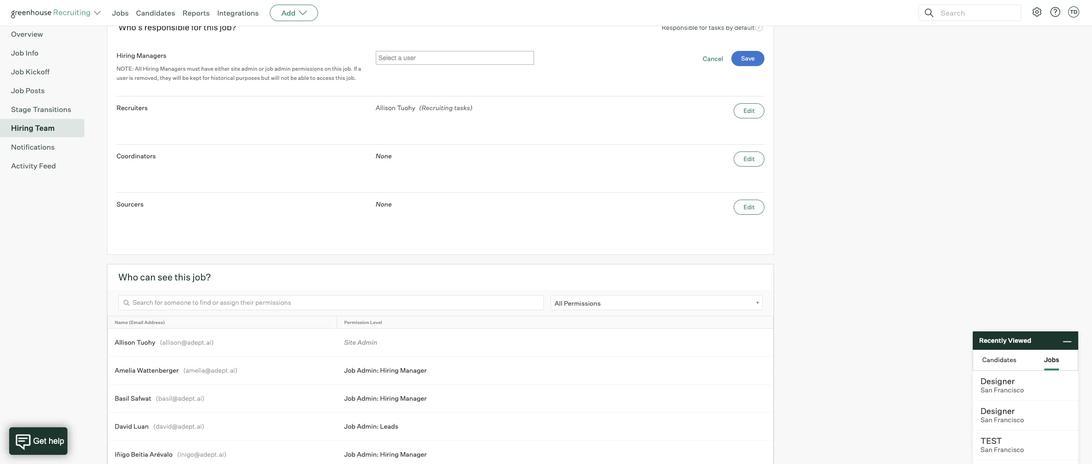 Task type: describe. For each thing, give the bounding box(es) containing it.
grid containing allison tuohy
[[108, 316, 773, 464]]

hiring inside note: all              hiring managers            must have either site admin or job admin permissions on this job. if a user is removed, they will be kept for historical purposes but will not be able to access this job.
[[143, 65, 159, 72]]

2 designer from the top
[[981, 406, 1015, 416]]

note:
[[117, 65, 134, 72]]

coordinators
[[117, 152, 156, 160]]

job up job admin: leads
[[344, 394, 356, 402]]

who can see this job?
[[118, 271, 211, 283]]

admin
[[357, 338, 377, 346]]

0 vertical spatial job.
[[343, 65, 353, 72]]

cancel
[[703, 54, 723, 62]]

allison tuohy
[[376, 104, 415, 112]]

1 will from the left
[[173, 74, 181, 81]]

job
[[265, 65, 273, 72]]

responsible
[[662, 23, 698, 31]]

1 vertical spatial all
[[555, 299, 563, 307]]

allison tuohy (allison@adept.ai)
[[115, 338, 214, 346]]

leads
[[380, 422, 398, 430]]

level
[[370, 320, 382, 325]]

job posts
[[11, 86, 45, 95]]

setup
[[24, 12, 42, 20]]

permission level
[[344, 320, 382, 325]]

greenhouse recruiting image
[[11, 7, 94, 18]]

able
[[298, 74, 309, 81]]

activity feed
[[11, 161, 56, 170]]

2 san from the top
[[981, 416, 993, 424]]

row containing iñigo beitia arévalo
[[108, 441, 773, 464]]

edit for coordinators
[[744, 155, 755, 163]]

who's responsible for this job?
[[118, 22, 236, 32]]

historical
[[211, 74, 235, 81]]

cancel link
[[703, 54, 723, 62]]

hiring team link
[[11, 122, 81, 133]]

reports
[[183, 8, 210, 17]]

permission
[[344, 320, 369, 325]]

must
[[187, 65, 200, 72]]

either
[[215, 65, 230, 72]]

td button
[[1068, 6, 1079, 17]]

test
[[981, 436, 1002, 446]]

job down site
[[344, 366, 356, 374]]

job left kickoff
[[11, 67, 24, 76]]

basil
[[115, 394, 129, 402]]

add
[[281, 8, 296, 17]]

tasks
[[709, 23, 725, 31]]

all permissions link
[[551, 295, 763, 311]]

job info
[[11, 48, 39, 57]]

job? for who can see this job?
[[193, 271, 211, 283]]

by
[[726, 23, 733, 31]]

save
[[741, 54, 755, 62]]

this down the reports link at the left top of the page
[[204, 22, 218, 32]]

save button
[[732, 51, 765, 66]]

transitions
[[33, 104, 71, 114]]

td button
[[1067, 5, 1081, 19]]

all permissions
[[555, 299, 601, 307]]

allison for allison tuohy (allison@adept.ai)
[[115, 338, 135, 346]]

2 horizontal spatial for
[[699, 23, 707, 31]]

1 be from the left
[[182, 74, 189, 81]]

stage
[[11, 104, 31, 114]]

hiring team
[[11, 123, 55, 132]]

amelia wattenberger (amelia@adept.ai)
[[115, 366, 238, 374]]

notifications link
[[11, 141, 81, 152]]

job info link
[[11, 47, 81, 58]]

feed
[[39, 161, 56, 170]]

recruiters
[[117, 104, 148, 112]]

beitia
[[131, 450, 148, 458]]

2 francisco from the top
[[994, 416, 1024, 424]]

if
[[354, 65, 357, 72]]

or
[[259, 65, 264, 72]]

david
[[115, 422, 132, 430]]

on
[[325, 65, 331, 72]]

team
[[35, 123, 55, 132]]

viewed
[[1008, 337, 1032, 344]]

(basil@adept.ai)
[[156, 394, 205, 402]]

address)
[[144, 320, 165, 325]]

access
[[317, 74, 334, 81]]

purposes
[[236, 74, 260, 81]]

kept
[[190, 74, 201, 81]]

stage transitions link
[[11, 104, 81, 115]]

edit button for coordinators
[[734, 152, 765, 167]]

(inigo@adept.ai)
[[177, 450, 227, 458]]

name
[[115, 320, 128, 325]]

default
[[735, 23, 755, 31]]

tuohy for allison tuohy (allison@adept.ai)
[[137, 338, 155, 346]]

manager for (amelia@adept.ai)
[[400, 366, 427, 374]]

none edit for sourcers
[[376, 200, 755, 211]]

job inside "link"
[[11, 86, 24, 95]]

configure image
[[1032, 6, 1043, 17]]

edit button for recruiters
[[734, 103, 765, 119]]

1 designer san francisco from the top
[[981, 376, 1024, 394]]

kickoff
[[26, 67, 50, 76]]

2 admin from the left
[[275, 65, 291, 72]]

row containing david luan
[[108, 413, 773, 440]]

none edit for coordinators
[[376, 152, 755, 163]]

managers inside note: all              hiring managers            must have either site admin or job admin permissions on this job. if a user is removed, they will be kept for historical purposes but will not be able to access this job.
[[160, 65, 186, 72]]

for inside note: all              hiring managers            must have either site admin or job admin permissions on this job. if a user is removed, they will be kept for historical purposes but will not be able to access this job.
[[203, 74, 210, 81]]

francisco inside test san francisco
[[994, 446, 1024, 454]]

1 francisco from the top
[[994, 386, 1024, 394]]

permissions
[[564, 299, 601, 307]]

david luan (david@adept.ai)
[[115, 422, 204, 430]]



Task type: vqa. For each thing, say whether or not it's contained in the screenshot.


Task type: locate. For each thing, give the bounding box(es) containing it.
1 horizontal spatial be
[[290, 74, 297, 81]]

1 job admin: hiring manager from the top
[[344, 366, 427, 374]]

none
[[376, 152, 392, 160], [376, 200, 392, 208]]

is
[[129, 74, 133, 81]]

Search text field
[[939, 6, 1013, 20]]

job admin: leads
[[344, 422, 398, 430]]

can
[[140, 271, 156, 283]]

job. down if
[[346, 74, 356, 81]]

they
[[160, 74, 171, 81]]

1 vertical spatial job.
[[346, 74, 356, 81]]

admin: for (basil@adept.ai)
[[357, 394, 379, 402]]

be
[[182, 74, 189, 81], [290, 74, 297, 81]]

edit button for sourcers
[[734, 200, 765, 215]]

job? down integrations "link"
[[220, 22, 236, 32]]

1 vertical spatial allison
[[115, 338, 135, 346]]

2 none from the top
[[376, 200, 392, 208]]

job admin: hiring manager for basil safwat (basil@adept.ai)
[[344, 394, 427, 402]]

designer san francisco up test
[[981, 406, 1024, 424]]

3 row from the top
[[108, 357, 773, 384]]

allison inside row
[[115, 338, 135, 346]]

0 vertical spatial none edit
[[376, 152, 755, 163]]

admin up not
[[275, 65, 291, 72]]

all
[[135, 65, 142, 72], [555, 299, 563, 307]]

overview
[[11, 29, 43, 38]]

6 row from the top
[[108, 441, 773, 464]]

recently
[[979, 337, 1007, 344]]

3 edit button from the top
[[734, 200, 765, 215]]

3 manager from the top
[[400, 450, 427, 458]]

admin: up job admin: leads
[[357, 394, 379, 402]]

0 vertical spatial san
[[981, 386, 993, 394]]

tuohy for allison tuohy
[[397, 104, 415, 112]]

1 none edit from the top
[[376, 152, 755, 163]]

jobs link
[[112, 8, 129, 17]]

hiring
[[117, 51, 135, 59], [143, 65, 159, 72], [11, 123, 33, 132], [380, 366, 399, 374], [380, 394, 399, 402], [380, 450, 399, 458]]

0 vertical spatial edit
[[744, 107, 755, 114]]

job admin: hiring manager up the leads
[[344, 394, 427, 402]]

designer san francisco down recently viewed
[[981, 376, 1024, 394]]

stage transitions
[[11, 104, 71, 114]]

2 admin: from the top
[[357, 394, 379, 402]]

2 vertical spatial manager
[[400, 450, 427, 458]]

1 vertical spatial managers
[[160, 65, 186, 72]]

safwat
[[131, 394, 151, 402]]

0 horizontal spatial candidates
[[136, 8, 175, 17]]

managers up they
[[160, 65, 186, 72]]

2 designer san francisco from the top
[[981, 406, 1024, 424]]

3 edit from the top
[[744, 204, 755, 211]]

tab list
[[973, 350, 1078, 370]]

candidates link
[[136, 8, 175, 17]]

job. left if
[[343, 65, 353, 72]]

3 francisco from the top
[[994, 446, 1024, 454]]

0 vertical spatial none
[[376, 152, 392, 160]]

1 horizontal spatial all
[[555, 299, 563, 307]]

name (email address)
[[115, 320, 165, 325]]

1 horizontal spatial tuohy
[[397, 104, 415, 112]]

1 vertical spatial edit button
[[734, 152, 765, 167]]

0 vertical spatial jobs
[[112, 8, 129, 17]]

this
[[204, 22, 218, 32], [332, 65, 342, 72], [336, 74, 345, 81], [175, 271, 191, 283]]

1 horizontal spatial admin
[[275, 65, 291, 72]]

None text field
[[376, 52, 539, 64]]

edit for sourcers
[[744, 204, 755, 211]]

1 admin from the left
[[241, 65, 258, 72]]

be left kept
[[182, 74, 189, 81]]

0 vertical spatial job admin: hiring manager
[[344, 366, 427, 374]]

2 vertical spatial francisco
[[994, 446, 1024, 454]]

job admin: hiring manager down the leads
[[344, 450, 427, 458]]

posts
[[26, 86, 45, 95]]

Search for someone to find or assign their permissions text field
[[118, 295, 544, 310]]

tuohy inside grid
[[137, 338, 155, 346]]

0 horizontal spatial tuohy
[[137, 338, 155, 346]]

0 horizontal spatial jobs
[[112, 8, 129, 17]]

removed,
[[135, 74, 159, 81]]

1 vertical spatial francisco
[[994, 416, 1024, 424]]

1 vertical spatial jobs
[[1044, 355, 1060, 363]]

0 horizontal spatial be
[[182, 74, 189, 81]]

2 be from the left
[[290, 74, 297, 81]]

3 admin: from the top
[[357, 422, 379, 430]]

1 row from the top
[[108, 316, 773, 328]]

1 vertical spatial san
[[981, 416, 993, 424]]

managers
[[137, 51, 167, 59], [160, 65, 186, 72]]

job left info
[[11, 48, 24, 57]]

row containing name (email address)
[[108, 316, 773, 328]]

luan
[[134, 422, 149, 430]]

job admin: hiring manager
[[344, 366, 427, 374], [344, 394, 427, 402], [344, 450, 427, 458]]

job admin: hiring manager for iñigo beitia arévalo (inigo@adept.ai)
[[344, 450, 427, 458]]

user
[[117, 74, 128, 81]]

0 vertical spatial candidates
[[136, 8, 175, 17]]

admin: for (amelia@adept.ai)
[[357, 366, 379, 374]]

1 vertical spatial none
[[376, 200, 392, 208]]

admin: down job admin: leads
[[357, 450, 379, 458]]

admin:
[[357, 366, 379, 374], [357, 394, 379, 402], [357, 422, 379, 430], [357, 450, 379, 458]]

for down have
[[203, 74, 210, 81]]

1 vertical spatial candidates
[[983, 355, 1017, 363]]

candidates up responsible at the left of the page
[[136, 8, 175, 17]]

a
[[358, 65, 361, 72]]

add button
[[270, 5, 318, 21]]

1 horizontal spatial will
[[271, 74, 280, 81]]

admin: left the leads
[[357, 422, 379, 430]]

4 admin: from the top
[[357, 450, 379, 458]]

allison
[[376, 104, 396, 112], [115, 338, 135, 346]]

0 horizontal spatial job?
[[193, 271, 211, 283]]

2 vertical spatial san
[[981, 446, 993, 454]]

all up removed,
[[135, 65, 142, 72]]

1 horizontal spatial candidates
[[983, 355, 1017, 363]]

hiring managers
[[117, 51, 167, 59]]

1 none from the top
[[376, 152, 392, 160]]

sourcers
[[117, 200, 144, 208]]

3 san from the top
[[981, 446, 993, 454]]

0 horizontal spatial all
[[135, 65, 142, 72]]

1 designer from the top
[[981, 376, 1015, 386]]

san inside test san francisco
[[981, 446, 993, 454]]

0 vertical spatial tuohy
[[397, 104, 415, 112]]

managers up removed,
[[137, 51, 167, 59]]

(email
[[129, 320, 143, 325]]

job left 'posts'
[[11, 86, 24, 95]]

all inside note: all              hiring managers            must have either site admin or job admin permissions on this job. if a user is removed, they will be kept for historical purposes but will not be able to access this job.
[[135, 65, 142, 72]]

tab list containing candidates
[[973, 350, 1078, 370]]

0 horizontal spatial will
[[173, 74, 181, 81]]

2 edit from the top
[[744, 155, 755, 163]]

test san francisco
[[981, 436, 1024, 454]]

2 vertical spatial job admin: hiring manager
[[344, 450, 427, 458]]

amelia
[[115, 366, 136, 374]]

integrations
[[217, 8, 259, 17]]

to
[[310, 74, 316, 81]]

1 vertical spatial none edit
[[376, 200, 755, 211]]

job?
[[220, 22, 236, 32], [193, 271, 211, 283]]

see
[[158, 271, 173, 283]]

2 vertical spatial edit
[[744, 204, 755, 211]]

none for coordinators
[[376, 152, 392, 160]]

1 manager from the top
[[400, 366, 427, 374]]

manager for (inigo@adept.ai)
[[400, 450, 427, 458]]

job? for who's responsible for this job?
[[220, 22, 236, 32]]

all left permissions
[[555, 299, 563, 307]]

job left the leads
[[344, 422, 356, 430]]

will right they
[[173, 74, 181, 81]]

notifications
[[11, 142, 55, 151]]

2 will from the left
[[271, 74, 280, 81]]

site admin
[[344, 338, 377, 346]]

4 row from the top
[[108, 385, 773, 412]]

admin up purposes
[[241, 65, 258, 72]]

job
[[11, 12, 23, 20], [11, 48, 24, 57], [11, 67, 24, 76], [11, 86, 24, 95], [344, 366, 356, 374], [344, 394, 356, 402], [344, 422, 356, 430], [344, 450, 356, 458]]

job kickoff link
[[11, 66, 81, 77]]

job.
[[343, 65, 353, 72], [346, 74, 356, 81]]

admin: for (inigo@adept.ai)
[[357, 450, 379, 458]]

designer up test
[[981, 406, 1015, 416]]

1 vertical spatial designer san francisco
[[981, 406, 1024, 424]]

2 none edit from the top
[[376, 200, 755, 211]]

job kickoff
[[11, 67, 50, 76]]

row
[[108, 316, 773, 328], [108, 329, 773, 356], [108, 357, 773, 384], [108, 385, 773, 412], [108, 413, 773, 440], [108, 441, 773, 464]]

for left the tasks
[[699, 23, 707, 31]]

1 admin: from the top
[[357, 366, 379, 374]]

1 vertical spatial job admin: hiring manager
[[344, 394, 427, 402]]

1 vertical spatial job?
[[193, 271, 211, 283]]

0 vertical spatial designer
[[981, 376, 1015, 386]]

job? right see
[[193, 271, 211, 283]]

but
[[261, 74, 270, 81]]

manager
[[400, 366, 427, 374], [400, 394, 427, 402], [400, 450, 427, 458]]

admin: down admin
[[357, 366, 379, 374]]

1 vertical spatial tuohy
[[137, 338, 155, 346]]

5 row from the top
[[108, 413, 773, 440]]

0 vertical spatial edit button
[[734, 103, 765, 119]]

2 manager from the top
[[400, 394, 427, 402]]

francisco
[[994, 386, 1024, 394], [994, 416, 1024, 424], [994, 446, 1024, 454]]

candidates inside tab list
[[983, 355, 1017, 363]]

1 horizontal spatial jobs
[[1044, 355, 1060, 363]]

allison for allison tuohy
[[376, 104, 396, 112]]

this right see
[[175, 271, 191, 283]]

none edit
[[376, 152, 755, 163], [376, 200, 755, 211]]

designer
[[981, 376, 1015, 386], [981, 406, 1015, 416]]

row containing amelia wattenberger
[[108, 357, 773, 384]]

1 horizontal spatial allison
[[376, 104, 396, 112]]

site
[[344, 338, 356, 346]]

(amelia@adept.ai)
[[183, 366, 238, 374]]

1 edit from the top
[[744, 107, 755, 114]]

0 vertical spatial allison
[[376, 104, 396, 112]]

for down 'reports'
[[191, 22, 202, 32]]

candidates down recently viewed
[[983, 355, 1017, 363]]

0 vertical spatial job?
[[220, 22, 236, 32]]

activity feed link
[[11, 160, 81, 171]]

1 vertical spatial edit
[[744, 155, 755, 163]]

edit inside button
[[744, 107, 755, 114]]

0 vertical spatial all
[[135, 65, 142, 72]]

2 vertical spatial edit button
[[734, 200, 765, 215]]

job down job admin: leads
[[344, 450, 356, 458]]

job admin: hiring manager for amelia wattenberger (amelia@adept.ai)
[[344, 366, 427, 374]]

0 vertical spatial francisco
[[994, 386, 1024, 394]]

this right on
[[332, 65, 342, 72]]

0 vertical spatial designer san francisco
[[981, 376, 1024, 394]]

basil safwat (basil@adept.ai)
[[115, 394, 205, 402]]

1 san from the top
[[981, 386, 993, 394]]

0 vertical spatial manager
[[400, 366, 427, 374]]

1 horizontal spatial for
[[203, 74, 210, 81]]

be right not
[[290, 74, 297, 81]]

overview link
[[11, 28, 81, 39]]

who
[[118, 271, 138, 283]]

designer san francisco
[[981, 376, 1024, 394], [981, 406, 1024, 424]]

2 row from the top
[[108, 329, 773, 356]]

job posts link
[[11, 85, 81, 96]]

row containing allison tuohy
[[108, 329, 773, 356]]

note: all              hiring managers            must have either site admin or job admin permissions on this job. if a user is removed, they will be kept for historical purposes but will not be able to access this job.
[[117, 65, 361, 81]]

(allison@adept.ai)
[[160, 338, 214, 346]]

iñigo beitia arévalo (inigo@adept.ai)
[[115, 450, 227, 458]]

arévalo
[[150, 450, 173, 458]]

job left the setup
[[11, 12, 23, 20]]

responsible for tasks by default
[[662, 23, 755, 31]]

job admin: hiring manager down admin
[[344, 366, 427, 374]]

(david@adept.ai)
[[153, 422, 204, 430]]

admin: for (david@adept.ai)
[[357, 422, 379, 430]]

0 vertical spatial managers
[[137, 51, 167, 59]]

0 horizontal spatial allison
[[115, 338, 135, 346]]

none for sourcers
[[376, 200, 392, 208]]

this right access on the left of page
[[336, 74, 345, 81]]

iñigo
[[115, 450, 130, 458]]

activity
[[11, 161, 37, 170]]

permissions
[[292, 65, 323, 72]]

1 vertical spatial manager
[[400, 394, 427, 402]]

1 horizontal spatial job?
[[220, 22, 236, 32]]

0 horizontal spatial admin
[[241, 65, 258, 72]]

integrations link
[[217, 8, 259, 17]]

1 vertical spatial designer
[[981, 406, 1015, 416]]

job setup
[[11, 12, 42, 20]]

recently viewed
[[979, 337, 1032, 344]]

row containing basil safwat
[[108, 385, 773, 412]]

1 edit button from the top
[[734, 103, 765, 119]]

2 edit button from the top
[[734, 152, 765, 167]]

designer down recently
[[981, 376, 1015, 386]]

2 job admin: hiring manager from the top
[[344, 394, 427, 402]]

3 job admin: hiring manager from the top
[[344, 450, 427, 458]]

have
[[201, 65, 213, 72]]

will left not
[[271, 74, 280, 81]]

site
[[231, 65, 240, 72]]

info
[[26, 48, 39, 57]]

manager for (basil@adept.ai)
[[400, 394, 427, 402]]

grid
[[108, 316, 773, 464]]

0 horizontal spatial for
[[191, 22, 202, 32]]



